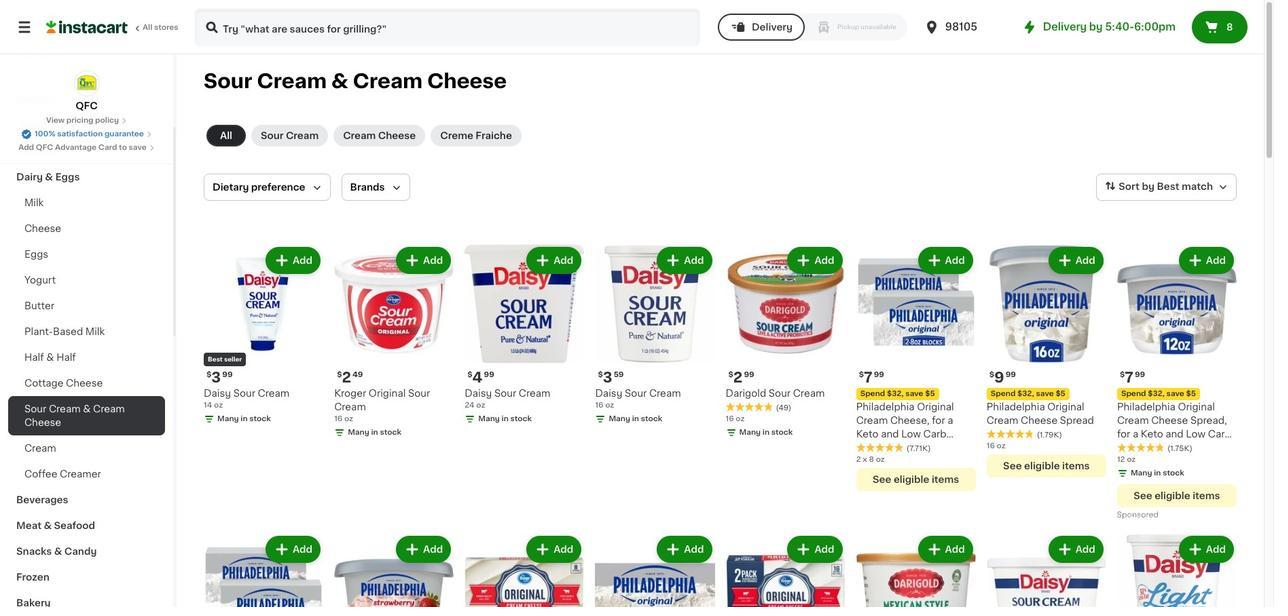 Task type: describe. For each thing, give the bounding box(es) containing it.
preference
[[251, 183, 305, 192]]

$ inside $ 2 49
[[337, 372, 342, 379]]

cheese,
[[891, 417, 930, 426]]

coffee creamer link
[[8, 462, 165, 488]]

2 half from the left
[[56, 353, 76, 363]]

& for eggs
[[45, 173, 53, 182]]

& for half
[[46, 353, 54, 363]]

many in stock down (49)
[[739, 429, 793, 437]]

$ inside $ 4 99
[[468, 372, 473, 379]]

99 inside $ 9 99
[[1006, 372, 1016, 379]]

spread
[[1060, 417, 1094, 426]]

spend $32, save $5 for spread,
[[1121, 391, 1196, 398]]

$5 for spread,
[[1186, 391, 1196, 398]]

original for spread
[[1048, 403, 1085, 412]]

$ 9 99
[[990, 371, 1016, 385]]

philadelphia original cream cheese spread, for a keto and low carb lifestyle
[[1117, 403, 1231, 453]]

1 vertical spatial milk
[[85, 327, 105, 337]]

$5 for for
[[925, 391, 935, 398]]

sort by
[[1119, 182, 1155, 192]]

7 for philadelphia original cream cheese, for a keto and low carb lifestyle
[[864, 371, 873, 385]]

99 inside $ 2 99
[[744, 372, 755, 379]]

in for 24
[[502, 416, 509, 423]]

see for philadelphia original cream cheese spread, for a keto and low carb lifestyle
[[1134, 492, 1153, 501]]

100% satisfaction guarantee button
[[21, 126, 152, 140]]

a inside philadelphia original cream cheese, for a keto and low carb lifestyle
[[948, 417, 953, 426]]

dietary preference button
[[204, 174, 331, 201]]

stock for 16
[[641, 416, 663, 423]]

$ inside $ 9 99
[[990, 372, 995, 379]]

and inside philadelphia original cream cheese, for a keto and low carb lifestyle
[[881, 430, 899, 440]]

meat & seafood
[[16, 522, 95, 531]]

delivery by 5:40-6:00pm link
[[1022, 19, 1176, 35]]

cream inside kroger original sour cream 16 oz
[[334, 403, 366, 412]]

(7.71k)
[[907, 446, 931, 453]]

many down the '12 oz'
[[1131, 470, 1153, 478]]

all link
[[207, 125, 246, 147]]

$32, for philadelphia original cream cheese, for a keto and low carb lifestyle
[[887, 391, 904, 398]]

snacks & candy link
[[8, 539, 165, 565]]

& for candy
[[54, 548, 62, 557]]

service type group
[[718, 14, 907, 41]]

product group containing 4
[[465, 245, 584, 428]]

in down darigold sour cream at the bottom
[[763, 429, 770, 437]]

frozen link
[[8, 565, 165, 591]]

8 button
[[1192, 11, 1248, 43]]

many for cream
[[348, 429, 369, 437]]

plant-based milk link
[[8, 319, 165, 345]]

cream inside "daisy sour cream 16 oz"
[[649, 389, 681, 399]]

and inside "philadelphia original cream cheese spread, for a keto and low carb lifestyle"
[[1166, 430, 1184, 440]]

5:40-
[[1106, 22, 1134, 32]]

2 for darigold sour cream
[[734, 371, 743, 385]]

cheese down cottage
[[24, 418, 61, 428]]

eligible for for
[[894, 476, 930, 485]]

by for delivery
[[1090, 22, 1103, 32]]

dairy & eggs link
[[8, 164, 165, 190]]

seafood
[[54, 522, 95, 531]]

snacks
[[16, 548, 52, 557]]

(49)
[[776, 405, 792, 412]]

spend $32, save $5 for spread
[[991, 391, 1066, 398]]

0 vertical spatial milk
[[24, 198, 44, 208]]

daisy for $ 3 99
[[204, 389, 231, 399]]

save for philadelphia original cream cheese spread, for a keto and low carb lifestyle
[[1167, 391, 1185, 398]]

see eligible items button for for
[[856, 469, 976, 492]]

in for 16
[[632, 416, 639, 423]]

cheese down half & half 'link'
[[66, 379, 103, 389]]

creme fraiche link
[[431, 125, 522, 147]]

cream inside "philadelphia original cream cheese spread, for a keto and low carb lifestyle"
[[1117, 417, 1149, 426]]

save for philadelphia original cream cheese, for a keto and low carb lifestyle
[[906, 391, 924, 398]]

recipes link
[[8, 87, 165, 113]]

creme fraiche
[[440, 131, 512, 141]]

view
[[46, 117, 65, 124]]

oz right "12" on the bottom of page
[[1127, 457, 1136, 464]]

oz right x
[[876, 457, 885, 464]]

sour inside kroger original sour cream 16 oz
[[408, 389, 430, 399]]

(1.79k)
[[1037, 432, 1062, 440]]

many in stock for 14
[[217, 416, 271, 423]]

100% satisfaction guarantee
[[35, 130, 144, 138]]

to
[[119, 144, 127, 151]]

butter link
[[8, 293, 165, 319]]

kroger original sour cream 16 oz
[[334, 389, 430, 423]]

darigold sour cream
[[726, 389, 825, 399]]

product group containing 9
[[987, 245, 1107, 478]]

sour cream & cream cheese link
[[8, 397, 165, 436]]

see for philadelphia original cream cheese spread
[[1003, 462, 1022, 472]]

x
[[863, 457, 867, 464]]

spread,
[[1191, 417, 1227, 426]]

half & half
[[24, 353, 76, 363]]

$ 3 59
[[598, 371, 624, 385]]

dietary preference
[[213, 183, 305, 192]]

eggs link
[[8, 242, 165, 268]]

philadelphia original cream cheese spread
[[987, 403, 1094, 426]]

cheese inside philadelphia original cream cheese spread
[[1021, 417, 1058, 426]]

darigold
[[726, 389, 766, 399]]

carb inside philadelphia original cream cheese, for a keto and low carb lifestyle
[[924, 430, 947, 440]]

sort
[[1119, 182, 1140, 192]]

16 inside kroger original sour cream 16 oz
[[334, 416, 343, 423]]

all stores
[[143, 24, 178, 31]]

& up cream cheese
[[331, 71, 348, 91]]

0 horizontal spatial qfc
[[36, 144, 53, 151]]

$ 4 99
[[468, 371, 494, 385]]

save for philadelphia original cream cheese spread
[[1036, 391, 1054, 398]]

meat & seafood link
[[8, 514, 165, 539]]

$5 for spread
[[1056, 391, 1066, 398]]

brands
[[350, 183, 385, 192]]

best match
[[1157, 182, 1213, 192]]

carb inside "philadelphia original cream cheese spread, for a keto and low carb lifestyle"
[[1208, 430, 1231, 440]]

0 vertical spatial sour cream & cream cheese
[[204, 71, 507, 91]]

see eligible items for spread,
[[1134, 492, 1220, 501]]

lifestyle inside philadelphia original cream cheese, for a keto and low carb lifestyle
[[856, 444, 898, 453]]

8 $ from the left
[[1120, 372, 1125, 379]]

cream link
[[8, 436, 165, 462]]

delivery button
[[718, 14, 805, 41]]

see eligible items for for
[[873, 476, 959, 485]]

coffee creamer
[[24, 470, 101, 480]]

cream inside philadelphia original cream cheese, for a keto and low carb lifestyle
[[856, 417, 888, 426]]

oz inside daisy sour cream 14 oz
[[214, 402, 223, 410]]

for inside "philadelphia original cream cheese spread, for a keto and low carb lifestyle"
[[1117, 430, 1131, 440]]

based
[[53, 327, 83, 337]]

lists
[[38, 47, 61, 56]]

1 half from the left
[[24, 353, 44, 363]]

items for philadelphia original cream cheese, for a keto and low carb lifestyle
[[932, 476, 959, 485]]

produce link
[[8, 139, 165, 164]]

cream cheese link
[[334, 125, 425, 147]]

candy
[[64, 548, 97, 557]]

qfc logo image
[[74, 71, 100, 96]]

spend $32, save $5 for for
[[860, 391, 935, 398]]

yogurt
[[24, 276, 56, 285]]

see eligible items button for spread,
[[1117, 485, 1237, 508]]

eggs inside 'link'
[[24, 250, 48, 260]]

all for all stores
[[143, 24, 152, 31]]

16 oz for spend $32, save $5
[[987, 443, 1006, 450]]

see eligible items for spread
[[1003, 462, 1090, 472]]

in up sponsored badge image
[[1154, 470, 1161, 478]]

creamer
[[60, 470, 101, 480]]

cheese up creme fraiche
[[427, 71, 507, 91]]

cream cheese
[[343, 131, 416, 141]]

thanksgiving link
[[8, 113, 165, 139]]

pricing
[[66, 117, 93, 124]]

philadelphia for philadelphia original cream cheese, for a keto and low carb lifestyle
[[856, 403, 915, 412]]

in for cream
[[371, 429, 378, 437]]

snacks & candy
[[16, 548, 97, 557]]

stores
[[154, 24, 178, 31]]

recipes
[[16, 95, 56, 105]]

many down darigold
[[739, 429, 761, 437]]

cream inside daisy sour cream 14 oz
[[258, 389, 290, 399]]

6 $ from the left
[[859, 372, 864, 379]]

1 horizontal spatial eggs
[[55, 173, 80, 182]]

cheese down milk link
[[24, 224, 61, 234]]

oz down philadelphia original cream cheese spread
[[997, 443, 1006, 450]]

$ 7 99 for philadelphia original cream cheese, for a keto and low carb lifestyle
[[859, 371, 884, 385]]

thanksgiving
[[16, 121, 81, 130]]

cottage cheese
[[24, 379, 103, 389]]

16 inside "daisy sour cream 16 oz"
[[595, 402, 604, 410]]

many for 14
[[217, 416, 239, 423]]

cottage
[[24, 379, 64, 389]]

in for 14
[[241, 416, 248, 423]]

daisy for $ 3 59
[[595, 389, 623, 399]]

see for philadelphia original cream cheese, for a keto and low carb lifestyle
[[873, 476, 892, 485]]

(1.75k)
[[1168, 446, 1193, 453]]

$ 2 99
[[729, 371, 755, 385]]

sour inside "daisy sour cream 16 oz"
[[625, 389, 647, 399]]

3 for $ 3 99
[[212, 371, 221, 385]]

brands button
[[341, 174, 410, 201]]

card
[[98, 144, 117, 151]]

12 oz
[[1117, 457, 1136, 464]]

fraiche
[[476, 131, 512, 141]]

Best match Sort by field
[[1097, 174, 1237, 201]]



Task type: locate. For each thing, give the bounding box(es) containing it.
spend inside product group
[[991, 391, 1016, 398]]

2 horizontal spatial 2
[[856, 457, 861, 464]]

2 spend from the left
[[991, 391, 1016, 398]]

carb down spread,
[[1208, 430, 1231, 440]]

many in stock down (1.75k)
[[1131, 470, 1185, 478]]

0 horizontal spatial sour cream & cream cheese
[[24, 405, 125, 428]]

many in stock for 24
[[478, 416, 532, 423]]

daisy for $ 4 99
[[465, 389, 492, 399]]

1 horizontal spatial delivery
[[1043, 22, 1087, 32]]

see eligible items
[[1003, 462, 1090, 472], [873, 476, 959, 485], [1134, 492, 1220, 501]]

5 99 from the left
[[1006, 372, 1016, 379]]

lifestyle inside "philadelphia original cream cheese spread, for a keto and low carb lifestyle"
[[1117, 444, 1159, 453]]

5 $ from the left
[[729, 372, 734, 379]]

1 vertical spatial 8
[[869, 457, 874, 464]]

sour cream link
[[251, 125, 328, 147]]

add qfc advantage card to save
[[18, 144, 147, 151]]

all up the dietary
[[220, 131, 232, 141]]

delivery inside button
[[752, 22, 793, 32]]

1 vertical spatial best
[[208, 357, 223, 363]]

2 horizontal spatial spend
[[1121, 391, 1146, 398]]

1 horizontal spatial see
[[1003, 462, 1022, 472]]

stock down daisy sour cream 14 oz
[[249, 416, 271, 423]]

stock for 14
[[249, 416, 271, 423]]

2 99 from the left
[[484, 372, 494, 379]]

1 vertical spatial sour cream & cream cheese
[[24, 405, 125, 428]]

a
[[948, 417, 953, 426], [1133, 430, 1139, 440]]

1 horizontal spatial best
[[1157, 182, 1180, 192]]

0 horizontal spatial all
[[143, 24, 152, 31]]

4 $ from the left
[[598, 372, 603, 379]]

1 $ from the left
[[207, 372, 212, 379]]

3 daisy from the left
[[595, 389, 623, 399]]

spend $32, save $5
[[860, 391, 935, 398], [991, 391, 1066, 398], [1121, 391, 1196, 398]]

eligible for spread,
[[1155, 492, 1191, 501]]

many down daisy sour cream 14 oz
[[217, 416, 239, 423]]

many down "daisy sour cream 16 oz" at bottom
[[609, 416, 630, 423]]

0 horizontal spatial spend
[[860, 391, 885, 398]]

daisy sour cream 16 oz
[[595, 389, 681, 410]]

0 vertical spatial by
[[1090, 22, 1103, 32]]

by for sort
[[1142, 182, 1155, 192]]

99 up philadelphia original cream cheese, for a keto and low carb lifestyle
[[874, 372, 884, 379]]

original for spread,
[[1178, 403, 1215, 412]]

16 oz
[[726, 416, 745, 423], [987, 443, 1006, 450]]

$ inside $ 2 99
[[729, 372, 734, 379]]

delivery
[[1043, 22, 1087, 32], [752, 22, 793, 32]]

best left match on the right of the page
[[1157, 182, 1180, 192]]

$5 inside product group
[[1056, 391, 1066, 398]]

lists link
[[8, 38, 165, 65]]

oz down $ 3 59
[[605, 402, 614, 410]]

3 $32, from the left
[[1148, 391, 1165, 398]]

stock down (1.75k)
[[1163, 470, 1185, 478]]

items for philadelphia original cream cheese spread, for a keto and low carb lifestyle
[[1193, 492, 1220, 501]]

1 horizontal spatial see eligible items button
[[987, 455, 1107, 478]]

3 spend $32, save $5 from the left
[[1121, 391, 1196, 398]]

cheese inside "philadelphia original cream cheese spread, for a keto and low carb lifestyle"
[[1152, 417, 1188, 426]]

99 up darigold
[[744, 372, 755, 379]]

original up spread
[[1048, 403, 1085, 412]]

meat
[[16, 522, 41, 531]]

0 horizontal spatial $32,
[[887, 391, 904, 398]]

1 and from the left
[[881, 430, 899, 440]]

0 horizontal spatial carb
[[924, 430, 947, 440]]

low inside philadelphia original cream cheese, for a keto and low carb lifestyle
[[902, 430, 921, 440]]

$32, inside product group
[[1018, 391, 1034, 398]]

spend $32, save $5 up "cheese,"
[[860, 391, 935, 398]]

0 horizontal spatial eligible
[[894, 476, 930, 485]]

1 vertical spatial qfc
[[36, 144, 53, 151]]

product group
[[204, 245, 323, 428], [334, 245, 454, 442], [465, 245, 584, 428], [595, 245, 715, 428], [726, 245, 846, 442], [856, 245, 976, 492], [987, 245, 1107, 478], [1117, 245, 1237, 523], [204, 534, 323, 608], [334, 534, 454, 608], [465, 534, 584, 608], [595, 534, 715, 608], [726, 534, 846, 608], [856, 534, 976, 608], [987, 534, 1107, 608], [1117, 534, 1237, 608]]

all left stores
[[143, 24, 152, 31]]

cheese up the (1.79k)
[[1021, 417, 1058, 426]]

dairy
[[16, 173, 43, 182]]

delivery for delivery by 5:40-6:00pm
[[1043, 22, 1087, 32]]

all inside 'link'
[[220, 131, 232, 141]]

0 horizontal spatial $5
[[925, 391, 935, 398]]

& right the meat
[[44, 522, 52, 531]]

0 horizontal spatial milk
[[24, 198, 44, 208]]

items inside product group
[[1062, 462, 1090, 472]]

1 vertical spatial 16 oz
[[987, 443, 1006, 450]]

2 $ 7 99 from the left
[[1120, 371, 1145, 385]]

beverages link
[[8, 488, 165, 514]]

many down daisy sour cream 24 oz
[[478, 416, 500, 423]]

philadelphia for philadelphia original cream cheese spread, for a keto and low carb lifestyle
[[1117, 403, 1176, 412]]

many in stock
[[217, 416, 271, 423], [478, 416, 532, 423], [609, 416, 663, 423], [348, 429, 401, 437], [739, 429, 793, 437], [1131, 470, 1185, 478]]

low
[[902, 430, 921, 440], [1186, 430, 1206, 440]]

2 horizontal spatial $32,
[[1148, 391, 1165, 398]]

1 horizontal spatial $5
[[1056, 391, 1066, 398]]

milk down dairy
[[24, 198, 44, 208]]

16 down philadelphia original cream cheese spread
[[987, 443, 995, 450]]

2 3 from the left
[[603, 371, 612, 385]]

2 low from the left
[[1186, 430, 1206, 440]]

best for best seller
[[208, 357, 223, 363]]

1 spend from the left
[[860, 391, 885, 398]]

0 vertical spatial for
[[932, 417, 945, 426]]

1 horizontal spatial carb
[[1208, 430, 1231, 440]]

philadelphia inside philadelphia original cream cheese spread
[[987, 403, 1045, 412]]

1 horizontal spatial 7
[[1125, 371, 1134, 385]]

$ 2 49
[[337, 371, 363, 385]]

for
[[932, 417, 945, 426], [1117, 430, 1131, 440]]

daisy inside daisy sour cream 24 oz
[[465, 389, 492, 399]]

half down plant-
[[24, 353, 44, 363]]

100%
[[35, 130, 55, 138]]

0 horizontal spatial keto
[[856, 430, 879, 440]]

all
[[143, 24, 152, 31], [220, 131, 232, 141]]

1 horizontal spatial low
[[1186, 430, 1206, 440]]

0 vertical spatial items
[[1062, 462, 1090, 472]]

★★★★★
[[726, 403, 773, 412], [726, 403, 773, 412], [987, 430, 1034, 440], [987, 430, 1034, 440], [856, 444, 904, 453], [856, 444, 904, 453], [1117, 444, 1165, 453], [1117, 444, 1165, 453]]

$5 up spread,
[[1186, 391, 1196, 398]]

0 horizontal spatial delivery
[[752, 22, 793, 32]]

1 horizontal spatial daisy
[[465, 389, 492, 399]]

99 inside $ 4 99
[[484, 372, 494, 379]]

oz right 14
[[214, 402, 223, 410]]

3 left the 59
[[603, 371, 612, 385]]

1 horizontal spatial $ 7 99
[[1120, 371, 1145, 385]]

0 vertical spatial qfc
[[76, 101, 98, 111]]

99 right 9
[[1006, 372, 1016, 379]]

frozen
[[16, 573, 49, 583]]

3 spend from the left
[[1121, 391, 1146, 398]]

98105
[[945, 22, 978, 32]]

best
[[1157, 182, 1180, 192], [208, 357, 223, 363]]

2 x 8 oz
[[856, 457, 885, 464]]

2 philadelphia from the left
[[987, 403, 1045, 412]]

2 horizontal spatial philadelphia
[[1117, 403, 1176, 412]]

1 horizontal spatial all
[[220, 131, 232, 141]]

1 vertical spatial eggs
[[24, 250, 48, 260]]

philadelphia up "cheese,"
[[856, 403, 915, 412]]

spend $32, save $5 up "philadelphia original cream cheese spread, for a keto and low carb lifestyle"
[[1121, 391, 1196, 398]]

&
[[331, 71, 348, 91], [45, 173, 53, 182], [46, 353, 54, 363], [83, 405, 91, 414], [44, 522, 52, 531], [54, 548, 62, 557]]

original for for
[[917, 403, 954, 412]]

see eligible items down the (1.79k)
[[1003, 462, 1090, 472]]

0 vertical spatial eggs
[[55, 173, 80, 182]]

0 horizontal spatial daisy
[[204, 389, 231, 399]]

1 horizontal spatial and
[[1166, 430, 1184, 440]]

stock down daisy sour cream 24 oz
[[511, 416, 532, 423]]

by right sort
[[1142, 182, 1155, 192]]

1 $5 from the left
[[925, 391, 935, 398]]

a inside "philadelphia original cream cheese spread, for a keto and low carb lifestyle"
[[1133, 430, 1139, 440]]

2 and from the left
[[1166, 430, 1184, 440]]

3 for $ 3 59
[[603, 371, 612, 385]]

$ inside $ 3 59
[[598, 372, 603, 379]]

see inside product group
[[1003, 462, 1022, 472]]

& for seafood
[[44, 522, 52, 531]]

2 daisy from the left
[[465, 389, 492, 399]]

1 carb from the left
[[924, 430, 947, 440]]

policy
[[95, 117, 119, 124]]

save up "cheese,"
[[906, 391, 924, 398]]

& left candy
[[54, 548, 62, 557]]

99 inside $ 3 99
[[222, 372, 233, 379]]

0 vertical spatial see
[[1003, 462, 1022, 472]]

oz inside kroger original sour cream 16 oz
[[344, 416, 353, 423]]

low inside "philadelphia original cream cheese spread, for a keto and low carb lifestyle"
[[1186, 430, 1206, 440]]

oz right 24
[[476, 402, 485, 410]]

all for all
[[220, 131, 232, 141]]

1 horizontal spatial keto
[[1141, 430, 1163, 440]]

None search field
[[194, 8, 700, 46]]

daisy inside daisy sour cream 14 oz
[[204, 389, 231, 399]]

1 daisy from the left
[[204, 389, 231, 399]]

0 horizontal spatial 7
[[864, 371, 873, 385]]

0 horizontal spatial and
[[881, 430, 899, 440]]

many down kroger original sour cream 16 oz
[[348, 429, 369, 437]]

philadelphia inside "philadelphia original cream cheese spread, for a keto and low carb lifestyle"
[[1117, 403, 1176, 412]]

$
[[207, 372, 212, 379], [337, 372, 342, 379], [468, 372, 473, 379], [598, 372, 603, 379], [729, 372, 734, 379], [859, 372, 864, 379], [990, 372, 995, 379], [1120, 372, 1125, 379]]

see eligible items button up sponsored badge image
[[1117, 485, 1237, 508]]

save inside product group
[[1036, 391, 1054, 398]]

1 philadelphia from the left
[[856, 403, 915, 412]]

2 horizontal spatial items
[[1193, 492, 1220, 501]]

1 vertical spatial items
[[932, 476, 959, 485]]

7 up philadelphia original cream cheese, for a keto and low carb lifestyle
[[864, 371, 873, 385]]

$5
[[925, 391, 935, 398], [1056, 391, 1066, 398], [1186, 391, 1196, 398]]

0 horizontal spatial eggs
[[24, 250, 48, 260]]

sour inside daisy sour cream 24 oz
[[494, 389, 516, 399]]

99 down best seller
[[222, 372, 233, 379]]

lifestyle
[[856, 444, 898, 453], [1117, 444, 1159, 453]]

view pricing policy
[[46, 117, 119, 124]]

sour cream & cream cheese up cream cheese
[[204, 71, 507, 91]]

2 horizontal spatial spend $32, save $5
[[1121, 391, 1196, 398]]

24
[[465, 402, 475, 410]]

1 horizontal spatial 16 oz
[[987, 443, 1006, 450]]

3 $ from the left
[[468, 372, 473, 379]]

0 vertical spatial a
[[948, 417, 953, 426]]

$32, for philadelphia original cream cheese spread
[[1018, 391, 1034, 398]]

98105 button
[[924, 8, 1005, 46]]

1 vertical spatial all
[[220, 131, 232, 141]]

6 99 from the left
[[1135, 372, 1145, 379]]

16 oz inside product group
[[987, 443, 1006, 450]]

coffee
[[24, 470, 57, 480]]

2 horizontal spatial daisy
[[595, 389, 623, 399]]

1 horizontal spatial for
[[1117, 430, 1131, 440]]

1 horizontal spatial 3
[[603, 371, 612, 385]]

many for 16
[[609, 416, 630, 423]]

eligible down (7.71k)
[[894, 476, 930, 485]]

original inside philadelphia original cream cheese spread
[[1048, 403, 1085, 412]]

0 horizontal spatial 8
[[869, 457, 874, 464]]

2 spend $32, save $5 from the left
[[991, 391, 1066, 398]]

philadelphia
[[856, 403, 915, 412], [987, 403, 1045, 412], [1117, 403, 1176, 412]]

0 horizontal spatial by
[[1090, 22, 1103, 32]]

1 lifestyle from the left
[[856, 444, 898, 453]]

1 horizontal spatial a
[[1133, 430, 1139, 440]]

0 horizontal spatial for
[[932, 417, 945, 426]]

lifestyle up the '12 oz'
[[1117, 444, 1159, 453]]

philadelphia inside philadelphia original cream cheese, for a keto and low carb lifestyle
[[856, 403, 915, 412]]

spend for philadelphia original cream cheese spread
[[991, 391, 1016, 398]]

many in stock down daisy sour cream 24 oz
[[478, 416, 532, 423]]

4 99 from the left
[[874, 372, 884, 379]]

1 horizontal spatial see eligible items
[[1003, 462, 1090, 472]]

0 horizontal spatial see eligible items button
[[856, 469, 976, 492]]

7 $ from the left
[[990, 372, 995, 379]]

see eligible items down (7.71k)
[[873, 476, 959, 485]]

beverages
[[16, 496, 68, 505]]

original right kroger
[[369, 389, 406, 399]]

keto inside "philadelphia original cream cheese spread, for a keto and low carb lifestyle"
[[1141, 430, 1163, 440]]

cottage cheese link
[[8, 371, 165, 397]]

$ 3 99
[[207, 371, 233, 385]]

2 up darigold
[[734, 371, 743, 385]]

instacart logo image
[[46, 19, 128, 35]]

in down daisy sour cream 24 oz
[[502, 416, 509, 423]]

2 horizontal spatial see eligible items button
[[1117, 485, 1237, 508]]

$32, for philadelphia original cream cheese spread, for a keto and low carb lifestyle
[[1148, 391, 1165, 398]]

2 for kroger original sour cream
[[342, 371, 351, 385]]

a up the '12 oz'
[[1133, 430, 1139, 440]]

0 vertical spatial eligible
[[1024, 462, 1060, 472]]

cheese up (1.75k)
[[1152, 417, 1188, 426]]

many for 24
[[478, 416, 500, 423]]

0 horizontal spatial low
[[902, 430, 921, 440]]

& down cottage cheese link
[[83, 405, 91, 414]]

3 99 from the left
[[744, 372, 755, 379]]

2 $5 from the left
[[1056, 391, 1066, 398]]

items
[[1062, 462, 1090, 472], [932, 476, 959, 485], [1193, 492, 1220, 501]]

see eligible items button down (7.71k)
[[856, 469, 976, 492]]

oz inside "daisy sour cream 16 oz"
[[605, 402, 614, 410]]

save up philadelphia original cream cheese spread
[[1036, 391, 1054, 398]]

milk right based
[[85, 327, 105, 337]]

and down "cheese,"
[[881, 430, 899, 440]]

$ 7 99
[[859, 371, 884, 385], [1120, 371, 1145, 385]]

1 vertical spatial a
[[1133, 430, 1139, 440]]

7 up "philadelphia original cream cheese spread, for a keto and low carb lifestyle"
[[1125, 371, 1134, 385]]

items for philadelphia original cream cheese spread
[[1062, 462, 1090, 472]]

original inside "philadelphia original cream cheese spread, for a keto and low carb lifestyle"
[[1178, 403, 1215, 412]]

eligible inside product group
[[1024, 462, 1060, 472]]

$32,
[[887, 391, 904, 398], [1018, 391, 1034, 398], [1148, 391, 1165, 398]]

best inside field
[[1157, 182, 1180, 192]]

7 for philadelphia original cream cheese spread, for a keto and low carb lifestyle
[[1125, 371, 1134, 385]]

16 oz down philadelphia original cream cheese spread
[[987, 443, 1006, 450]]

sour inside daisy sour cream 14 oz
[[233, 389, 255, 399]]

2 left x
[[856, 457, 861, 464]]

eligible for spread
[[1024, 462, 1060, 472]]

0 vertical spatial all
[[143, 24, 152, 31]]

view pricing policy link
[[46, 115, 127, 126]]

keto inside philadelphia original cream cheese, for a keto and low carb lifestyle
[[856, 430, 879, 440]]

oz down darigold
[[736, 416, 745, 423]]

sour cream
[[261, 131, 319, 141]]

1 $32, from the left
[[887, 391, 904, 398]]

$ inside $ 3 99
[[207, 372, 212, 379]]

philadelphia down $ 9 99
[[987, 403, 1045, 412]]

8 inside button
[[1227, 22, 1233, 32]]

daisy down $ 3 59
[[595, 389, 623, 399]]

1 low from the left
[[902, 430, 921, 440]]

1 horizontal spatial $32,
[[1018, 391, 1034, 398]]

$ 7 99 up "philadelphia original cream cheese spread, for a keto and low carb lifestyle"
[[1120, 371, 1145, 385]]

delivery for delivery
[[752, 22, 793, 32]]

1 $ 7 99 from the left
[[859, 371, 884, 385]]

16 oz down darigold
[[726, 416, 745, 423]]

lifestyle up 2 x 8 oz
[[856, 444, 898, 453]]

see eligible items up sponsored badge image
[[1134, 492, 1220, 501]]

plant-based milk
[[24, 327, 105, 337]]

best seller
[[208, 357, 242, 363]]

eggs down 'advantage'
[[55, 173, 80, 182]]

0 horizontal spatial lifestyle
[[856, 444, 898, 453]]

half
[[24, 353, 44, 363], [56, 353, 76, 363]]

spend for philadelphia original cream cheese, for a keto and low carb lifestyle
[[860, 391, 885, 398]]

oz down kroger
[[344, 416, 353, 423]]

1 vertical spatial see eligible items
[[873, 476, 959, 485]]

qfc
[[76, 101, 98, 111], [36, 144, 53, 151]]

yogurt link
[[8, 268, 165, 293]]

sour cream & cream cheese
[[204, 71, 507, 91], [24, 405, 125, 428]]

Search field
[[196, 10, 699, 45]]

by inside field
[[1142, 182, 1155, 192]]

1 3 from the left
[[212, 371, 221, 385]]

kroger
[[334, 389, 366, 399]]

cream inside philadelphia original cream cheese spread
[[987, 417, 1019, 426]]

original for 16
[[369, 389, 406, 399]]

eligible
[[1024, 462, 1060, 472], [894, 476, 930, 485], [1155, 492, 1191, 501]]

in down daisy sour cream 14 oz
[[241, 416, 248, 423]]

1 horizontal spatial half
[[56, 353, 76, 363]]

2 horizontal spatial see eligible items
[[1134, 492, 1220, 501]]

carb
[[924, 430, 947, 440], [1208, 430, 1231, 440]]

spend down $ 9 99
[[991, 391, 1016, 398]]

3 philadelphia from the left
[[1117, 403, 1176, 412]]

0 horizontal spatial a
[[948, 417, 953, 426]]

stock down kroger original sour cream 16 oz
[[380, 429, 401, 437]]

0 horizontal spatial 2
[[342, 371, 351, 385]]

59
[[614, 372, 624, 379]]

2 vertical spatial see
[[1134, 492, 1153, 501]]

for inside philadelphia original cream cheese, for a keto and low carb lifestyle
[[932, 417, 945, 426]]

qfc up view pricing policy link
[[76, 101, 98, 111]]

0 vertical spatial 16 oz
[[726, 416, 745, 423]]

1 horizontal spatial eligible
[[1024, 462, 1060, 472]]

philadelphia original cream cheese, for a keto and low carb lifestyle
[[856, 403, 954, 453]]

in down kroger original sour cream 16 oz
[[371, 429, 378, 437]]

1 7 from the left
[[864, 371, 873, 385]]

1 vertical spatial by
[[1142, 182, 1155, 192]]

stock for 24
[[511, 416, 532, 423]]

by left 5:40-
[[1090, 22, 1103, 32]]

16 down $ 3 59
[[595, 402, 604, 410]]

qfc down '100%'
[[36, 144, 53, 151]]

0 horizontal spatial see eligible items
[[873, 476, 959, 485]]

0 horizontal spatial 16 oz
[[726, 416, 745, 423]]

2 horizontal spatial $5
[[1186, 391, 1196, 398]]

milk link
[[8, 190, 165, 216]]

1 99 from the left
[[222, 372, 233, 379]]

low down spread,
[[1186, 430, 1206, 440]]

2 keto from the left
[[1141, 430, 1163, 440]]

original up spread,
[[1178, 403, 1215, 412]]

1 spend $32, save $5 from the left
[[860, 391, 935, 398]]

original
[[369, 389, 406, 399], [917, 403, 954, 412], [1048, 403, 1085, 412], [1178, 403, 1215, 412]]

philadelphia for philadelphia original cream cheese spread
[[987, 403, 1045, 412]]

many inside product group
[[478, 416, 500, 423]]

advantage
[[55, 144, 97, 151]]

1 vertical spatial for
[[1117, 430, 1131, 440]]

16 oz for 2
[[726, 416, 745, 423]]

1 keto from the left
[[856, 430, 879, 440]]

save right to
[[129, 144, 147, 151]]

2 vertical spatial see eligible items
[[1134, 492, 1220, 501]]

1 vertical spatial eligible
[[894, 476, 930, 485]]

carb up (7.71k)
[[924, 430, 947, 440]]

0 horizontal spatial items
[[932, 476, 959, 485]]

best left seller
[[208, 357, 223, 363]]

original inside kroger original sour cream 16 oz
[[369, 389, 406, 399]]

sponsored badge image
[[1117, 512, 1158, 520]]

stock for cream
[[380, 429, 401, 437]]

0 horizontal spatial philadelphia
[[856, 403, 915, 412]]

cheese up brands dropdown button
[[378, 131, 416, 141]]

oz inside daisy sour cream 24 oz
[[476, 402, 485, 410]]

& right dairy
[[45, 173, 53, 182]]

2 horizontal spatial see
[[1134, 492, 1153, 501]]

stock down (49)
[[772, 429, 793, 437]]

save up "philadelphia original cream cheese spread, for a keto and low carb lifestyle"
[[1167, 391, 1185, 398]]

0 vertical spatial see eligible items
[[1003, 462, 1090, 472]]

12
[[1117, 457, 1125, 464]]

many in stock for 16
[[609, 416, 663, 423]]

low down "cheese,"
[[902, 430, 921, 440]]

16 down darigold
[[726, 416, 734, 423]]

0 horizontal spatial see
[[873, 476, 892, 485]]

cream inside daisy sour cream 24 oz
[[519, 389, 551, 399]]

sour
[[204, 71, 252, 91], [261, 131, 284, 141], [233, 389, 255, 399], [408, 389, 430, 399], [494, 389, 516, 399], [625, 389, 647, 399], [769, 389, 791, 399], [24, 405, 46, 414]]

see up sponsored badge image
[[1134, 492, 1153, 501]]

1 horizontal spatial qfc
[[76, 101, 98, 111]]

eligible up sponsored badge image
[[1155, 492, 1191, 501]]

butter
[[24, 302, 54, 311]]

daisy inside "daisy sour cream 16 oz"
[[595, 389, 623, 399]]

2 vertical spatial items
[[1193, 492, 1220, 501]]

daisy up 14
[[204, 389, 231, 399]]

2 7 from the left
[[1125, 371, 1134, 385]]

add qfc advantage card to save link
[[18, 143, 155, 154]]

$32, up "philadelphia original cream cheese spread, for a keto and low carb lifestyle"
[[1148, 391, 1165, 398]]

match
[[1182, 182, 1213, 192]]

produce
[[16, 147, 58, 156]]

add
[[18, 144, 34, 151], [293, 256, 313, 266], [423, 256, 443, 266], [554, 256, 574, 266], [684, 256, 704, 266], [815, 256, 835, 266], [945, 256, 965, 266], [1076, 256, 1096, 266], [1206, 256, 1226, 266], [293, 546, 313, 555], [423, 546, 443, 555], [554, 546, 574, 555], [684, 546, 704, 555], [815, 546, 835, 555], [945, 546, 965, 555], [1076, 546, 1096, 555], [1206, 546, 1226, 555]]

seller
[[224, 357, 242, 363]]

spend $32, save $5 up philadelphia original cream cheese spread
[[991, 391, 1066, 398]]

0 horizontal spatial best
[[208, 357, 223, 363]]

2 vertical spatial eligible
[[1155, 492, 1191, 501]]

plant-
[[24, 327, 53, 337]]

14
[[204, 402, 212, 410]]

1 horizontal spatial sour cream & cream cheese
[[204, 71, 507, 91]]

half down plant-based milk
[[56, 353, 76, 363]]

spend for philadelphia original cream cheese spread, for a keto and low carb lifestyle
[[1121, 391, 1146, 398]]

0 horizontal spatial spend $32, save $5
[[860, 391, 935, 398]]

1 horizontal spatial spend
[[991, 391, 1016, 398]]

0 vertical spatial 8
[[1227, 22, 1233, 32]]

2 $32, from the left
[[1018, 391, 1034, 398]]

& inside 'link'
[[46, 353, 54, 363]]

3 $5 from the left
[[1186, 391, 1196, 398]]

2 $ from the left
[[337, 372, 342, 379]]

2 lifestyle from the left
[[1117, 444, 1159, 453]]

many in stock down kroger original sour cream 16 oz
[[348, 429, 401, 437]]

1 horizontal spatial 8
[[1227, 22, 1233, 32]]

99 right '4'
[[484, 372, 494, 379]]

many in stock down daisy sour cream 14 oz
[[217, 416, 271, 423]]

$ 7 99 for philadelphia original cream cheese spread, for a keto and low carb lifestyle
[[1120, 371, 1145, 385]]

satisfaction
[[57, 130, 103, 138]]

see eligible items button for spread
[[987, 455, 1107, 478]]

best for best match
[[1157, 182, 1180, 192]]

8
[[1227, 22, 1233, 32], [869, 457, 874, 464]]

original inside philadelphia original cream cheese, for a keto and low carb lifestyle
[[917, 403, 954, 412]]

many in stock for cream
[[348, 429, 401, 437]]

2
[[342, 371, 351, 385], [734, 371, 743, 385], [856, 457, 861, 464]]

in
[[241, 416, 248, 423], [502, 416, 509, 423], [632, 416, 639, 423], [371, 429, 378, 437], [763, 429, 770, 437], [1154, 470, 1161, 478]]

spend up "philadelphia original cream cheese spread, for a keto and low carb lifestyle"
[[1121, 391, 1146, 398]]

qfc link
[[74, 71, 100, 113]]

creme
[[440, 131, 473, 141]]

half & half link
[[8, 345, 165, 371]]

1 horizontal spatial milk
[[85, 327, 105, 337]]

eligible down the (1.79k)
[[1024, 462, 1060, 472]]

2 carb from the left
[[1208, 430, 1231, 440]]

1 horizontal spatial philadelphia
[[987, 403, 1045, 412]]



Task type: vqa. For each thing, say whether or not it's contained in the screenshot.
Scales link
no



